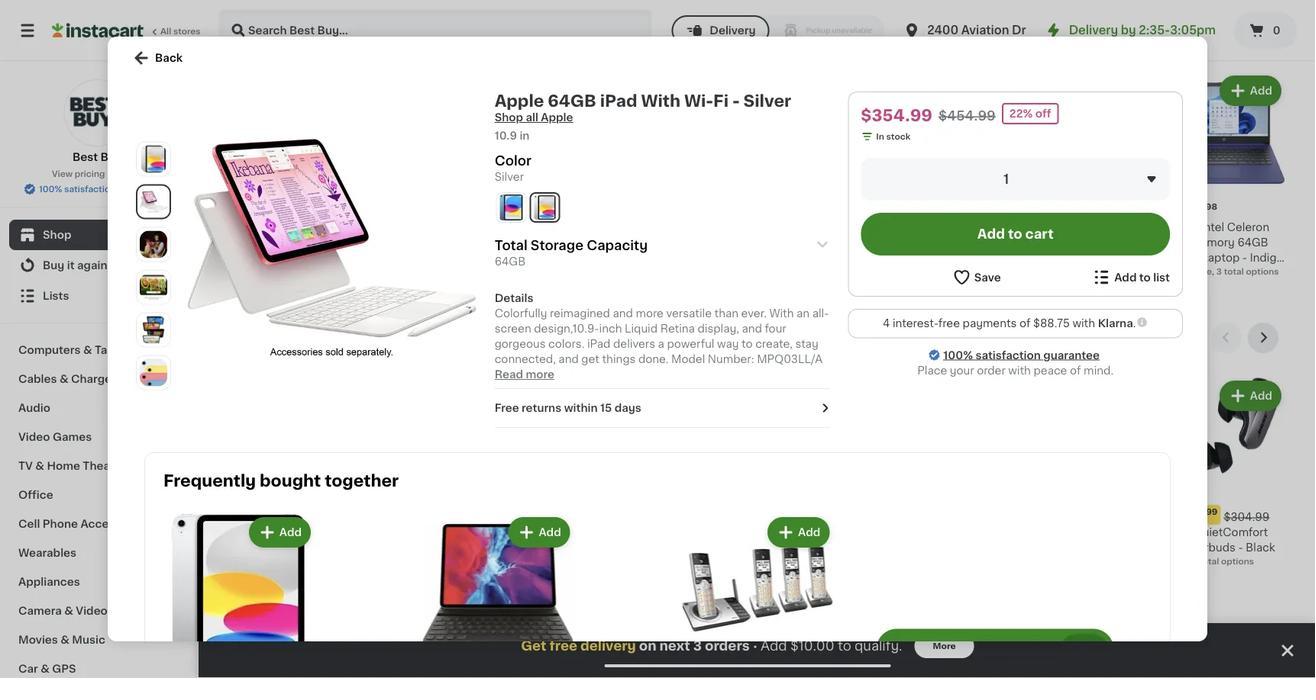 Task type: locate. For each thing, give the bounding box(es) containing it.
best buy
[[73, 152, 122, 163]]

1 vertical spatial of
[[1070, 365, 1081, 376]]

2 item carousel region from the top
[[229, 323, 1285, 616]]

& left tablets
[[83, 345, 92, 356]]

64gb down celeron
[[1238, 237, 1269, 248]]

1 vertical spatial guarantee
[[1043, 350, 1100, 361]]

blue, left 64gb,
[[363, 252, 384, 261]]

options down celeron
[[1246, 268, 1279, 276]]

1 vertical spatial 2
[[1192, 558, 1197, 566]]

all inside popup button
[[1140, 333, 1153, 344]]

$ for 75
[[1033, 203, 1039, 211]]

total down earbuds
[[1199, 558, 1219, 566]]

0 horizontal spatial shop
[[43, 230, 71, 241]]

fire inside 85 98 $145.98 amazon octa-core processor fire hd 10 tablet black, 32gb
[[553, 543, 573, 554]]

$ up 'series'
[[499, 203, 505, 211]]

options
[[445, 252, 478, 261], [1246, 268, 1279, 276], [526, 280, 559, 288], [1221, 558, 1254, 566], [651, 585, 684, 594]]

1 vertical spatial nintendo
[[281, 543, 331, 554]]

& for tv
[[35, 461, 44, 472]]

0 vertical spatial 100% satisfaction guarantee
[[39, 185, 162, 194]]

64gb inside total storage capacity 64gb
[[495, 257, 526, 267]]

than
[[715, 308, 739, 319]]

a
[[658, 339, 664, 350], [360, 642, 370, 658]]

1 enlarge other computers & tablets apple 64gb ipad with wi-fi - silver unknown (opens in a new tab) image from the top
[[140, 188, 167, 216]]

apple 64gb ipad with wi-fi - silver shop all apple 10.9 in
[[495, 93, 791, 141]]

edition
[[1072, 237, 1110, 248]]

hd down class
[[557, 237, 574, 248]]

0 horizontal spatial hd
[[496, 268, 510, 276]]

add button
[[554, 77, 613, 105], [687, 77, 746, 105], [821, 77, 880, 105], [954, 77, 1013, 105], [1088, 77, 1147, 105], [1221, 77, 1280, 105], [1221, 383, 1280, 410], [250, 519, 309, 547], [510, 519, 569, 547], [769, 519, 828, 547]]

$ left 00
[[900, 203, 905, 211]]

options down earbuds
[[1221, 558, 1254, 566]]

c inside apple usb-c to magsafe 3 charging cable for macbook pro - white - 6.6'
[[291, 222, 300, 233]]

0 horizontal spatial fi
[[468, 222, 477, 233]]

3 up macbook
[[279, 237, 286, 248]]

cable down &-
[[437, 558, 469, 569]]

camera & video link
[[9, 597, 186, 626]]

1 horizontal spatial cable
[[437, 558, 469, 569]]

guarantee up "peace"
[[1043, 350, 1100, 361]]

add inside treatment tracker modal dialog
[[761, 640, 787, 653]]

0 horizontal spatial black
[[363, 573, 392, 584]]

1 vertical spatial 85
[[505, 507, 526, 523]]

apple for second
[[630, 222, 661, 233]]

apple up magsafe
[[229, 222, 260, 233]]

$ up bose
[[1166, 508, 1172, 517]]

nintendo down bros.
[[281, 543, 331, 554]]

black down the quietcomfort
[[1246, 543, 1275, 554]]

all inside button
[[976, 644, 992, 657]]

2 down earbuds
[[1192, 558, 1197, 566]]

1 vertical spatial best
[[73, 152, 98, 163]]

0 horizontal spatial white
[[257, 268, 289, 279]]

1 horizontal spatial and
[[613, 308, 633, 319]]

& left the home
[[35, 461, 44, 472]]

98 inside 65 98
[[795, 508, 807, 517]]

0 horizontal spatial video
[[18, 432, 50, 443]]

3 inside treatment tracker modal dialog
[[693, 640, 702, 653]]

5 enlarge other computers & tablets apple 64gb ipad with wi-fi - silver unknown (opens in a new tab) image from the top
[[140, 359, 167, 387]]

$85.98 original price: $155.98 element
[[496, 200, 617, 220]]

100% satisfaction guarantee down "view pricing policy" link
[[39, 185, 162, 194]]

4 inside nintendo switch joy- con (l)/(r), neon pink/neon green neon pink/neon green, 4 total options
[[734, 573, 739, 581]]

& left music at left bottom
[[61, 635, 69, 646]]

gps
[[52, 664, 76, 675]]

orders
[[705, 640, 750, 653]]

0 horizontal spatial 99
[[262, 203, 273, 211]]

2400 aviation dr
[[927, 25, 1026, 36]]

office
[[18, 490, 53, 501]]

3:05pm
[[1170, 25, 1216, 36]]

99 for 254
[[1206, 508, 1218, 517]]

ipad
[[600, 93, 637, 109], [397, 222, 420, 233], [630, 253, 653, 263], [587, 339, 611, 350]]

fire inside insignia class f20 series led hd smart fire tv hd (720p), 32", f20 series, 4 total options
[[496, 253, 516, 263]]

hp
[[1163, 222, 1179, 233]]

gorgeous
[[495, 339, 546, 350]]

0 horizontal spatial best
[[73, 152, 98, 163]]

f20 down total storage capacity 64gb
[[564, 268, 580, 276]]

$ inside "$ 19 00"
[[900, 203, 905, 211]]

total right 64gb,
[[423, 252, 443, 261]]

wi- down $354.99 original price: $454.99 element
[[450, 222, 468, 233]]

quietcomfort
[[1193, 528, 1268, 538]]

0 vertical spatial switch
[[682, 528, 718, 538]]

254
[[1172, 507, 1205, 523]]

on
[[639, 640, 656, 653]]

usb- up charge-
[[435, 528, 463, 538]]

$354.99 $454.99
[[861, 107, 996, 123]]

1 horizontal spatial hd
[[557, 237, 574, 248]]

best left sellers
[[229, 25, 268, 41]]

apple up 64gb,
[[363, 222, 394, 233]]

& for computers
[[83, 345, 92, 356]]

frequently bought together
[[163, 473, 399, 489]]

insignia inside insignia class f20 series led hd smart fire tv hd (720p), 32", f20 series, 4 total options
[[496, 222, 538, 233]]

black inside western digital easystore 1tb external usb 3.0 portable drive - black
[[849, 573, 879, 584]]

fire down octa-
[[553, 543, 573, 554]]

1 vertical spatial silver
[[495, 172, 524, 183]]

14"
[[1182, 222, 1198, 233]]

0 vertical spatial indigo
[[1250, 253, 1284, 263]]

hd
[[557, 237, 574, 248], [496, 268, 510, 276], [576, 543, 593, 554]]

blue, down laptop
[[1193, 268, 1215, 276]]

0
[[1273, 25, 1281, 36]]

0 horizontal spatial a
[[360, 642, 370, 658]]

4 right green, in the right bottom of the page
[[734, 573, 739, 581]]

99 inside $ 54 99
[[262, 203, 273, 211]]

$ up marvel's
[[1033, 203, 1039, 211]]

buy
[[101, 152, 122, 163], [43, 260, 64, 271], [310, 664, 331, 675]]

black down the 3.0
[[849, 573, 879, 584]]

100% satisfaction guarantee
[[39, 185, 162, 194], [944, 350, 1100, 361]]

1 vertical spatial blue
[[1163, 268, 1187, 279]]

wfh like a boss best buy
[[282, 642, 415, 675]]

0 vertical spatial more
[[636, 308, 664, 319]]

apple inside apple usb-c to magsafe 3 charging cable for macbook pro - white - 6.6'
[[229, 222, 260, 233]]

earbuds
[[1192, 543, 1236, 554]]

0 horizontal spatial 100%
[[39, 185, 62, 194]]

- down delivery button
[[732, 93, 740, 109]]

place
[[918, 365, 947, 376]]

total down laptop
[[1224, 268, 1244, 276]]

0 vertical spatial fire
[[496, 253, 516, 263]]

apple usb-c to magsafe 3 charging cable for macbook pro - white - 6.6'
[[229, 222, 338, 279]]

view inside view all (10+) popup button
[[1111, 333, 1137, 344]]

appliances link
[[9, 568, 186, 597]]

0 horizontal spatial cable
[[229, 253, 261, 263]]

1 vertical spatial free
[[550, 640, 577, 653]]

switch inside "super mario bros. wonder - nintendo switch physical"
[[229, 558, 265, 569]]

1 vertical spatial for
[[263, 253, 278, 263]]

64gb down total
[[495, 257, 526, 267]]

98 up intel
[[1206, 203, 1218, 211]]

2 inside bose quietcomfort ultra earbuds - black black, 2 total options
[[1192, 558, 1197, 566]]

4 up the details
[[496, 280, 502, 288]]

3 right 64gb,
[[416, 252, 421, 261]]

& right cables
[[60, 374, 68, 385]]

1 horizontal spatial satisfaction
[[976, 350, 1041, 361]]

apple inside apple second generation pencil for ipad pro
[[630, 222, 661, 233]]

silver down color
[[495, 172, 524, 183]]

delivery for delivery
[[710, 25, 756, 36]]

details colorfully reimagined and more versatile than ever. with an all- screen design,10.9-inch liquid retina display, and four gorgeous colors. ipad delivers a powerful way to create, stay connected, and get things done. model number: mpq03ll/a read more
[[495, 293, 829, 380]]

nintendo inside nintendo switch joy- con (l)/(r), neon pink/neon green neon pink/neon green, 4 total options
[[630, 528, 679, 538]]

1 horizontal spatial silver
[[744, 93, 791, 109]]

apple up 'in'
[[495, 93, 544, 109]]

liquid
[[625, 324, 658, 334]]

insignia inside $14.99 insignia 60w usb-c to usb-c charge-&- sync braided cable - black
[[363, 528, 404, 538]]

to inside details colorfully reimagined and more versatile than ever. with an all- screen design,10.9-inch liquid retina display, and four gorgeous colors. ipad delivers a powerful way to create, stay connected, and get things done. model number: mpq03ll/a read more
[[742, 339, 753, 350]]

in stock
[[876, 133, 911, 141]]

0 horizontal spatial nintendo
[[281, 543, 331, 554]]

buy up policy
[[101, 152, 122, 163]]

2 horizontal spatial 4
[[883, 318, 890, 329]]

for inside apple second generation pencil for ipad pro
[[728, 237, 743, 248]]

wi- down delivery button
[[684, 93, 713, 109]]

0 vertical spatial 2
[[1143, 222, 1149, 233]]

audio link
[[9, 394, 186, 423]]

delivery by 2:35-3:05pm link
[[1045, 21, 1216, 40]]

0 horizontal spatial 64gb
[[495, 257, 526, 267]]

ipad inside apple ipad with wi-fi - blue blue, 64gb, 3 total options
[[397, 222, 420, 233]]

0 horizontal spatial free
[[550, 640, 577, 653]]

product group
[[496, 73, 617, 290], [630, 73, 751, 266], [763, 73, 884, 247], [896, 73, 1018, 250], [1030, 73, 1151, 278], [1163, 73, 1285, 279], [496, 378, 617, 583], [630, 378, 751, 596], [763, 378, 884, 584], [1163, 378, 1285, 568], [163, 515, 314, 679], [423, 515, 573, 679], [682, 515, 833, 679]]

& right car
[[41, 664, 50, 675]]

silver inside color silver
[[495, 172, 524, 183]]

98 right 75
[[1060, 203, 1072, 211]]

15
[[600, 403, 612, 414]]

100% up your
[[944, 350, 973, 361]]

pro down generation
[[656, 253, 674, 263]]

99 right 254 at bottom
[[1206, 508, 1218, 517]]

blue
[[370, 237, 394, 248], [1163, 268, 1187, 279]]

c up braided
[[404, 543, 413, 554]]

1 horizontal spatial blue,
[[1193, 268, 1215, 276]]

satisfaction
[[64, 185, 116, 194], [976, 350, 1041, 361]]

2 vertical spatial with
[[769, 308, 794, 319]]

1 horizontal spatial 2
[[1192, 558, 1197, 566]]

wi- inside apple ipad with wi-fi - blue blue, 64gb, 3 total options
[[450, 222, 468, 233]]

2 horizontal spatial buy
[[310, 664, 331, 675]]

more up 'liquid' on the top of page
[[636, 308, 664, 319]]

silver
[[744, 93, 791, 109], [495, 172, 524, 183]]

all inside 'apple 64gb ipad with wi-fi - silver shop all apple 10.9 in'
[[526, 112, 538, 123]]

shop inside 'apple 64gb ipad with wi-fi - silver shop all apple 10.9 in'
[[495, 112, 523, 123]]

98 right blue icon
[[528, 203, 540, 211]]

free left payments
[[938, 318, 960, 329]]

- right charging
[[363, 237, 367, 248]]

2 85 from the top
[[505, 507, 526, 523]]

product group containing nintendo switch joy- con (l)/(r), neon pink/neon green
[[630, 378, 751, 596]]

usb- up magsafe
[[263, 222, 291, 233]]

2 65 from the left
[[772, 507, 793, 523]]

65 up western
[[772, 507, 793, 523]]

guarantee inside button
[[118, 185, 162, 194]]

nintendo inside "super mario bros. wonder - nintendo switch physical"
[[281, 543, 331, 554]]

0 horizontal spatial blue
[[370, 237, 394, 248]]

- down mario
[[274, 543, 279, 554]]

all for add all 3 items
[[976, 644, 992, 657]]

0 vertical spatial a
[[658, 339, 664, 350]]

99 for 54
[[262, 203, 273, 211]]

None search field
[[218, 9, 652, 52]]

blue up 64gb,
[[370, 237, 394, 248]]

video down audio
[[18, 432, 50, 443]]

to inside treatment tracker modal dialog
[[838, 640, 851, 653]]

number:
[[708, 354, 754, 365]]

boss
[[374, 642, 415, 658]]

2 vertical spatial view
[[1111, 333, 1137, 344]]

0 vertical spatial free
[[938, 318, 960, 329]]

98 inside 85 98 $145.98 amazon octa-core processor fire hd 10 tablet black, 32gb
[[528, 508, 540, 517]]

delivery for delivery by 2:35-3:05pm
[[1069, 25, 1118, 36]]

treatment tracker modal dialog
[[199, 624, 1315, 679]]

1 85 from the top
[[505, 202, 526, 218]]

$ for 254
[[1166, 508, 1172, 517]]

1 vertical spatial view
[[52, 170, 73, 178]]

1 horizontal spatial black
[[849, 573, 879, 584]]

1 vertical spatial with
[[1008, 365, 1031, 376]]

c inside apple white 20w usb-c power adapter
[[924, 237, 933, 248]]

1 horizontal spatial fire
[[553, 543, 573, 554]]

satisfaction inside button
[[64, 185, 116, 194]]

with
[[641, 93, 681, 109], [423, 222, 447, 233], [769, 308, 794, 319]]

physical
[[229, 573, 266, 581]]

total up the details
[[504, 280, 524, 288]]

best buy logo image
[[64, 79, 131, 147]]

home
[[47, 461, 80, 472]]

1 vertical spatial blue,
[[1193, 268, 1215, 276]]

0 vertical spatial satisfaction
[[64, 185, 116, 194]]

98 inside the $ 65 98
[[261, 508, 273, 517]]

to right the '$10.00'
[[838, 640, 851, 653]]

neon up green
[[695, 543, 724, 554]]

0 vertical spatial view
[[1109, 27, 1135, 38]]

spider-
[[1077, 222, 1117, 233]]

free right get
[[550, 640, 577, 653]]

4
[[496, 280, 502, 288], [883, 318, 890, 329], [734, 573, 739, 581]]

0 horizontal spatial fire
[[496, 253, 516, 263]]

2 vertical spatial buy
[[310, 664, 331, 675]]

silver image
[[531, 194, 559, 221]]

free inside treatment tracker modal dialog
[[550, 640, 577, 653]]

tv inside insignia class f20 series led hd smart fire tv hd (720p), 32", f20 series, 4 total options
[[519, 253, 533, 263]]

& for camera
[[64, 606, 73, 617]]

ipad inside 'apple 64gb ipad with wi-fi - silver shop all apple 10.9 in'
[[600, 93, 637, 109]]

& for car
[[41, 664, 50, 675]]

shop up 10.9
[[495, 112, 523, 123]]

enlarge other computers & tablets apple 64gb ipad with wi-fi - silver hero (opens in a new tab) image
[[140, 145, 167, 173]]

1 horizontal spatial free
[[938, 318, 960, 329]]

item carousel region
[[229, 18, 1285, 311], [229, 323, 1285, 616]]

1 vertical spatial switch
[[229, 558, 265, 569]]

1 horizontal spatial 99
[[1206, 508, 1218, 517]]

85 up amazon
[[505, 507, 526, 523]]

- inside $14.99 insignia 60w usb-c to usb-c charge-&- sync braided cable - black
[[471, 558, 476, 569]]

0 horizontal spatial 65
[[238, 507, 259, 523]]

video games link
[[9, 423, 186, 452]]

apple inside apple ipad with wi-fi - blue blue, 64gb, 3 total options
[[363, 222, 394, 233]]

2 horizontal spatial and
[[742, 324, 762, 334]]

- down &-
[[471, 558, 476, 569]]

model
[[671, 354, 705, 365]]

to up charging
[[302, 222, 313, 233]]

0 vertical spatial neon
[[695, 543, 724, 554]]

1 horizontal spatial with
[[1073, 318, 1095, 329]]

1 item carousel region from the top
[[229, 18, 1285, 311]]

details
[[495, 293, 533, 304]]

& right camera on the bottom
[[64, 606, 73, 617]]

apple down 19
[[896, 222, 928, 233]]

black, down ultra
[[1163, 558, 1190, 566]]

ipad inside details colorfully reimagined and more versatile than ever. with an all- screen design,10.9-inch liquid retina display, and four gorgeous colors. ipad delivers a powerful way to create, stay connected, and get things done. model number: mpq03ll/a read more
[[587, 339, 611, 350]]

aviation
[[961, 25, 1009, 36]]

satisfaction up the place your order with peace of mind.
[[976, 350, 1041, 361]]

apple for 64gb
[[495, 93, 544, 109]]

hd down core
[[576, 543, 593, 554]]

1 horizontal spatial video
[[76, 606, 108, 617]]

product group containing 19
[[896, 73, 1018, 250]]

laptop
[[1202, 253, 1240, 263]]

1 horizontal spatial delivery
[[1069, 25, 1118, 36]]

sellers
[[272, 25, 330, 41]]

more
[[636, 308, 664, 319], [526, 370, 555, 380]]

64gb inside 'hp 14" intel celeron 4gb memory 64gb emmc laptop - indigo blue'
[[1238, 237, 1269, 248]]

1 vertical spatial f20
[[564, 268, 580, 276]]

with
[[1073, 318, 1095, 329], [1008, 365, 1031, 376]]

0 horizontal spatial and
[[559, 354, 579, 365]]

buy down wfh
[[310, 664, 331, 675]]

0 vertical spatial 99
[[262, 203, 273, 211]]

85 left silver "image"
[[505, 202, 526, 218]]

$ inside $ 54 99
[[232, 203, 238, 211]]

cable inside apple usb-c to magsafe 3 charging cable for macbook pro - white - 6.6'
[[229, 253, 261, 263]]

1 vertical spatial 100% satisfaction guarantee
[[944, 350, 1100, 361]]

2 vertical spatial and
[[559, 354, 579, 365]]

3 enlarge other computers & tablets apple 64gb ipad with wi-fi - silver unknown (opens in a new tab) image from the top
[[140, 274, 167, 301]]

1 vertical spatial tv
[[18, 461, 33, 472]]

marvel's spider-man 2 launch edition – playstation 5
[[1030, 222, 1149, 263]]

item carousel region containing best sellers
[[229, 18, 1285, 311]]

4gb
[[1163, 237, 1187, 248]]

instacart logo image
[[52, 21, 144, 40]]

video up music at left bottom
[[76, 606, 108, 617]]

cart
[[1025, 228, 1054, 241]]

stock
[[886, 133, 911, 141]]

design,10.9-
[[534, 324, 599, 334]]

insignia up 'series'
[[496, 222, 538, 233]]

items
[[1007, 644, 1045, 657]]

0 horizontal spatial with
[[423, 222, 447, 233]]

apple inside 'apple 64gb ipad with wi-fi - silver shop all apple 10.9 in'
[[495, 93, 544, 109]]

it
[[67, 260, 75, 271]]

fi left blue icon
[[468, 222, 477, 233]]

colors.
[[548, 339, 585, 350]]

a up done.
[[658, 339, 664, 350]]

1 vertical spatial insignia
[[363, 528, 404, 538]]

in
[[520, 131, 530, 141]]

indigo down emmc
[[1163, 268, 1191, 276]]

$ inside the $ 65 98
[[232, 508, 238, 517]]

switch up (l)/(r),
[[682, 528, 718, 538]]

series,
[[582, 268, 612, 276]]

best for best sellers
[[229, 25, 268, 41]]

insignia up sync
[[363, 528, 404, 538]]

1 horizontal spatial insignia
[[496, 222, 538, 233]]

65 98
[[772, 507, 807, 523]]

mind.
[[1084, 365, 1114, 376]]

3 inside product group
[[1217, 268, 1222, 276]]

shop up it
[[43, 230, 71, 241]]

apple inside apple white 20w usb-c power adapter
[[896, 222, 928, 233]]

black, down the tablet
[[496, 573, 523, 581]]

2400
[[927, 25, 959, 36]]

wearables link
[[9, 539, 186, 568]]

drive
[[811, 573, 839, 584]]

marvel's
[[1030, 222, 1075, 233]]

delivery inside button
[[710, 25, 756, 36]]

guarantee down policy
[[118, 185, 162, 194]]

total down con
[[630, 585, 649, 594]]

cell
[[18, 519, 40, 530]]

1 horizontal spatial 4
[[734, 573, 739, 581]]

0 vertical spatial blue
[[370, 237, 394, 248]]

for down magsafe
[[263, 253, 278, 263]]

1 horizontal spatial nintendo
[[630, 528, 679, 538]]

and down the ever. in the right of the page
[[742, 324, 762, 334]]

3 left items at bottom
[[995, 644, 1004, 657]]

$ for 54
[[232, 203, 238, 211]]

video
[[18, 432, 50, 443], [76, 606, 108, 617]]

add to cart
[[977, 228, 1054, 241]]

2 horizontal spatial 64gb
[[1238, 237, 1269, 248]]

- inside 'apple 64gb ipad with wi-fi - silver shop all apple 10.9 in'
[[732, 93, 740, 109]]

0 horizontal spatial blue,
[[363, 252, 384, 261]]

0 vertical spatial wi-
[[684, 93, 713, 109]]

98 up western
[[795, 508, 807, 517]]

100% satisfaction guarantee inside button
[[39, 185, 162, 194]]

65 up super
[[238, 507, 259, 523]]

.
[[1133, 318, 1136, 329]]

view inside "view pricing policy" link
[[52, 170, 73, 178]]

apple for usb-
[[229, 222, 260, 233]]

2 vertical spatial 64gb
[[495, 257, 526, 267]]

99 right 54
[[262, 203, 273, 211]]

of left $88.75
[[1020, 318, 1031, 329]]

1 horizontal spatial for
[[728, 237, 743, 248]]

$85.98 original price: $145.98 element
[[496, 505, 617, 525]]

product group containing 254
[[1163, 378, 1285, 568]]

$ inside $ 254 99
[[1166, 508, 1172, 517]]

0 vertical spatial white
[[931, 222, 962, 233]]

enlarge other computers & tablets apple 64gb ipad with wi-fi - silver unknown (opens in a new tab) image
[[140, 188, 167, 216], [140, 231, 167, 258], [140, 274, 167, 301], [140, 317, 167, 344], [140, 359, 167, 387]]

1 vertical spatial 99
[[1206, 508, 1218, 517]]

options inside nintendo switch joy- con (l)/(r), neon pink/neon green neon pink/neon green, 4 total options
[[651, 585, 684, 594]]

- down the quietcomfort
[[1238, 543, 1243, 554]]

blue inside 'hp 14" intel celeron 4gb memory 64gb emmc laptop - indigo blue'
[[1163, 268, 1187, 279]]

hd left (720p),
[[496, 268, 510, 276]]

bose quietcomfort ultra earbuds - black black, 2 total options
[[1163, 528, 1275, 566]]

octa-
[[542, 528, 573, 538]]

64gb up apple
[[548, 93, 596, 109]]

1 horizontal spatial fi
[[713, 93, 729, 109]]

product group containing 75
[[1030, 73, 1151, 278]]

satisfaction down pricing
[[64, 185, 116, 194]]

100% down "view pricing policy"
[[39, 185, 62, 194]]

lists
[[43, 291, 69, 302]]

view all (10+)
[[1111, 333, 1182, 344]]

1 vertical spatial with
[[423, 222, 447, 233]]

1 vertical spatial wi-
[[450, 222, 468, 233]]

& for movies
[[61, 635, 69, 646]]

1 vertical spatial cable
[[437, 558, 469, 569]]

0 button
[[1234, 12, 1297, 49]]

2 horizontal spatial with
[[769, 308, 794, 319]]

blue,
[[363, 252, 384, 261], [1193, 268, 1215, 276]]

1 vertical spatial a
[[360, 642, 370, 658]]

cable down magsafe
[[229, 253, 261, 263]]

99 inside $ 254 99
[[1206, 508, 1218, 517]]

1 vertical spatial item carousel region
[[229, 323, 1285, 616]]

0 vertical spatial item carousel region
[[229, 18, 1285, 311]]

$14.99 insignia 60w usb-c to usb-c charge-&- sync braided cable - black
[[363, 512, 476, 584]]

1 vertical spatial white
[[257, 268, 289, 279]]

super mario bros. wonder - nintendo switch physical
[[229, 528, 331, 581]]

movies & music link
[[9, 626, 186, 655]]

view inside "view all (30+)" popup button
[[1109, 27, 1135, 38]]

0 vertical spatial buy
[[101, 152, 122, 163]]



Task type: describe. For each thing, give the bounding box(es) containing it.
car
[[18, 664, 38, 675]]

music
[[72, 635, 105, 646]]

- inside apple ipad with wi-fi - blue blue, 64gb, 3 total options
[[363, 237, 367, 248]]

85 inside 85 98 $145.98 amazon octa-core processor fire hd 10 tablet black, 32gb
[[505, 507, 526, 523]]

black inside $14.99 insignia 60w usb-c to usb-c charge-&- sync braided cable - black
[[363, 573, 392, 584]]

2 inside marvel's spider-man 2 launch edition – playstation 5
[[1143, 222, 1149, 233]]

pro inside apple second generation pencil for ipad pro
[[656, 253, 674, 263]]

1 vertical spatial 4
[[883, 318, 890, 329]]

6.6'
[[299, 268, 319, 279]]

video games
[[18, 432, 92, 443]]

black, inside 85 98 $145.98 amazon octa-core processor fire hd 10 tablet black, 32gb
[[496, 573, 523, 581]]

64gb inside 'apple 64gb ipad with wi-fi - silver shop all apple 10.9 in'
[[548, 93, 596, 109]]

$ for 85
[[499, 203, 505, 211]]

best buy link
[[64, 79, 131, 165]]

total inside insignia class f20 series led hd smart fire tv hd (720p), 32", f20 series, 4 total options
[[504, 280, 524, 288]]

2 enlarge other computers & tablets apple 64gb ipad with wi-fi - silver unknown (opens in a new tab) image from the top
[[140, 231, 167, 258]]

all for view all (30+)
[[1138, 27, 1150, 38]]

for inside apple usb-c to magsafe 3 charging cable for macbook pro - white - 6.6'
[[263, 253, 278, 263]]

options inside insignia class f20 series led hd smart fire tv hd (720p), 32", f20 series, 4 total options
[[526, 280, 559, 288]]

options inside bose quietcomfort ultra earbuds - black black, 2 total options
[[1221, 558, 1254, 566]]

0 vertical spatial video
[[18, 432, 50, 443]]

to left cart
[[1008, 228, 1022, 241]]

usb- inside apple white 20w usb-c power adapter
[[896, 237, 924, 248]]

storage
[[531, 239, 584, 252]]

1 vertical spatial pink/neon
[[655, 573, 700, 581]]

0 horizontal spatial neon
[[630, 573, 653, 581]]

1 vertical spatial video
[[76, 606, 108, 617]]

ipad inside apple second generation pencil for ipad pro
[[630, 253, 653, 263]]

$ for 19
[[900, 203, 905, 211]]

indigo inside 'hp 14" intel celeron 4gb memory 64gb emmc laptop - indigo blue'
[[1250, 253, 1284, 263]]

best for best buy
[[73, 152, 98, 163]]

best sellers
[[229, 25, 330, 41]]

1tb
[[819, 543, 838, 554]]

3 inside apple ipad with wi-fi - blue blue, 64gb, 3 total options
[[416, 252, 421, 261]]

$254.99 original price: $304.99 element
[[1163, 505, 1285, 525]]

con
[[630, 543, 652, 554]]

white inside apple white 20w usb-c power adapter
[[931, 222, 962, 233]]

adapter
[[972, 237, 1015, 248]]

peace
[[1034, 365, 1067, 376]]

$14.99
[[408, 512, 444, 523]]

0 vertical spatial of
[[1020, 318, 1031, 329]]

3 inside apple usb-c to magsafe 3 charging cable for macbook pro - white - 6.6'
[[279, 237, 286, 248]]

computers & tablets
[[18, 345, 135, 356]]

4 enlarge other computers & tablets apple 64gb ipad with wi-fi - silver unknown (opens in a new tab) image from the top
[[140, 317, 167, 344]]

205 98
[[1172, 202, 1218, 218]]

4 interest-free payments of $88.75 with klarna .
[[883, 318, 1136, 329]]

1 horizontal spatial of
[[1070, 365, 1081, 376]]

western
[[763, 528, 808, 538]]

- inside bose quietcomfort ultra earbuds - black black, 2 total options
[[1238, 543, 1243, 554]]

98 inside $ 85 98
[[528, 203, 540, 211]]

white inside apple usb-c to magsafe 3 charging cable for macbook pro - white - 6.6'
[[257, 268, 289, 279]]

indigo blue, 3 total options
[[1163, 268, 1279, 276]]

- inside 'hp 14" intel celeron 4gb memory 64gb emmc laptop - indigo blue'
[[1243, 253, 1247, 263]]

100% satisfaction guarantee button
[[24, 180, 171, 196]]

color
[[495, 155, 531, 168]]

64gb,
[[386, 252, 414, 261]]

98 inside "$ 75 98"
[[1060, 203, 1072, 211]]

black, inside bose quietcomfort ultra earbuds - black black, 2 total options
[[1163, 558, 1190, 566]]

smart
[[577, 237, 609, 248]]

98 inside '205 98'
[[1206, 203, 1218, 211]]

1 vertical spatial and
[[742, 324, 762, 334]]

black inside bose quietcomfort ultra earbuds - black black, 2 total options
[[1246, 543, 1275, 554]]

add to list
[[1114, 272, 1170, 283]]

an
[[797, 308, 810, 319]]

205
[[1172, 202, 1204, 218]]

54
[[238, 202, 260, 218]]

00
[[925, 203, 937, 211]]

fi inside 'apple 64gb ipad with wi-fi - silver shop all apple 10.9 in'
[[713, 93, 729, 109]]

a inside details colorfully reimagined and more versatile than ever. with an all- screen design,10.9-inch liquid retina display, and four gorgeous colors. ipad delivers a powerful way to create, stay connected, and get things done. model number: mpq03ll/a read more
[[658, 339, 664, 350]]

$354.99 original price: $454.99 element
[[363, 200, 484, 220]]

get
[[521, 640, 546, 653]]

total inside bose quietcomfort ultra earbuds - black black, 2 total options
[[1199, 558, 1219, 566]]

0 vertical spatial pink/neon
[[630, 558, 686, 569]]

$ 85 98
[[499, 202, 540, 218]]

off
[[1036, 108, 1051, 119]]

magsafe
[[229, 237, 277, 248]]

$ for 65
[[232, 508, 238, 517]]

pencil
[[692, 237, 725, 248]]

75
[[1039, 202, 1059, 218]]

cell phone accessories link
[[9, 510, 186, 539]]

apple for ipad
[[363, 222, 394, 233]]

product group containing 65
[[763, 378, 884, 584]]

32",
[[545, 268, 561, 276]]

ever.
[[741, 308, 767, 319]]

now
[[308, 330, 346, 346]]

1 horizontal spatial 100%
[[944, 350, 973, 361]]

bros.
[[296, 528, 324, 538]]

options inside apple ipad with wi-fi - blue blue, 64gb, 3 total options
[[445, 252, 478, 261]]

- left 6.6'
[[291, 268, 296, 279]]

screen
[[495, 324, 531, 334]]

1 vertical spatial satisfaction
[[976, 350, 1041, 361]]

wfh
[[282, 642, 323, 658]]

3 inside button
[[995, 644, 1004, 657]]

other computers & tablets apple 64gb ipad with wi-fi - silver unknown image
[[187, 104, 476, 393]]

1 vertical spatial more
[[526, 370, 555, 380]]

blue, inside apple ipad with wi-fi - blue blue, 64gb, 3 total options
[[363, 252, 384, 261]]

buy it again
[[43, 260, 107, 271]]

1 horizontal spatial 100% satisfaction guarantee
[[944, 350, 1100, 361]]

easystore
[[763, 543, 817, 554]]

create,
[[755, 339, 793, 350]]

payments
[[963, 318, 1017, 329]]

0 horizontal spatial tv
[[18, 461, 33, 472]]

fi inside apple ipad with wi-fi - blue blue, 64gb, 3 total options
[[468, 222, 477, 233]]

with inside details colorfully reimagined and more versatile than ever. with an all- screen design,10.9-inch liquid retina display, and four gorgeous colors. ipad delivers a powerful way to create, stay connected, and get things done. model number: mpq03ll/a read more
[[769, 308, 794, 319]]

usb- inside apple usb-c to magsafe 3 charging cable for macbook pro - white - 6.6'
[[263, 222, 291, 233]]

apple for white
[[896, 222, 928, 233]]

get free delivery on next 3 orders • add $10.00 to qualify.
[[521, 640, 902, 653]]

100% inside button
[[39, 185, 62, 194]]

blue image
[[497, 193, 526, 222]]

camera
[[18, 606, 62, 617]]

0 vertical spatial f20
[[573, 222, 593, 233]]

usb- up sync
[[376, 543, 404, 554]]

trending now
[[229, 330, 346, 346]]

1 horizontal spatial guarantee
[[1043, 350, 1100, 361]]

&-
[[460, 543, 473, 554]]

digital
[[811, 528, 845, 538]]

switch inside nintendo switch joy- con (l)/(r), neon pink/neon green neon pink/neon green, 4 total options
[[682, 528, 718, 538]]

klarna
[[1098, 318, 1133, 329]]

wi- inside 'apple 64gb ipad with wi-fi - silver shop all apple 10.9 in'
[[684, 93, 713, 109]]

fire for 85
[[553, 543, 573, 554]]

total inside apple ipad with wi-fi - blue blue, 64gb, 3 total options
[[423, 252, 443, 261]]

apple second generation pencil for ipad pro button
[[630, 73, 751, 266]]

cable inside $14.99 insignia 60w usb-c to usb-c charge-&- sync braided cable - black
[[437, 558, 469, 569]]

blue inside apple ipad with wi-fi - blue blue, 64gb, 3 total options
[[370, 237, 394, 248]]

audio
[[18, 403, 50, 414]]

delivery by 2:35-3:05pm
[[1069, 25, 1216, 36]]

car & gps
[[18, 664, 76, 675]]

reimagined
[[550, 308, 610, 319]]

view for trending now
[[1111, 333, 1137, 344]]

0 vertical spatial hd
[[557, 237, 574, 248]]

things
[[602, 354, 636, 365]]

within
[[564, 403, 598, 414]]

free returns within 15 days
[[495, 403, 641, 414]]

theatre
[[83, 461, 125, 472]]

view all (30+)
[[1109, 27, 1182, 38]]

pro inside apple usb-c to magsafe 3 charging cable for macbook pro - white - 6.6'
[[229, 268, 247, 279]]

chargers
[[71, 374, 122, 385]]

1 65 from the left
[[238, 507, 259, 523]]

best inside wfh like a boss best buy
[[282, 664, 307, 675]]

accessories
[[80, 519, 148, 530]]

to inside $14.99 insignia 60w usb-c to usb-c charge-&- sync braided cable - black
[[363, 543, 374, 554]]

& for cables
[[60, 374, 68, 385]]

next
[[660, 640, 690, 653]]

a inside wfh like a boss best buy
[[360, 642, 370, 658]]

read more button
[[495, 367, 555, 383]]

1 field
[[861, 158, 1170, 201]]

service type group
[[672, 15, 885, 46]]

0 horizontal spatial buy
[[43, 260, 64, 271]]

0 vertical spatial and
[[613, 308, 633, 319]]

(10+)
[[1155, 333, 1182, 344]]

wearables
[[18, 548, 76, 559]]

1 vertical spatial shop
[[43, 230, 71, 241]]

trending
[[229, 330, 305, 346]]

lists link
[[9, 281, 186, 312]]

- down magsafe
[[250, 268, 255, 279]]

to left list on the right of the page
[[1139, 272, 1151, 283]]

cables & chargers link
[[9, 365, 186, 394]]

0 horizontal spatial indigo
[[1163, 268, 1191, 276]]

to inside apple usb-c to magsafe 3 charging cable for macbook pro - white - 6.6'
[[302, 222, 313, 233]]

more button
[[915, 635, 974, 659]]

mpq03ll/a
[[757, 354, 823, 365]]

view for best sellers
[[1109, 27, 1135, 38]]

movies
[[18, 635, 58, 646]]

fire for insignia
[[496, 253, 516, 263]]

with inside apple ipad with wi-fi - blue blue, 64gb, 3 total options
[[423, 222, 447, 233]]

0 horizontal spatial with
[[1008, 365, 1031, 376]]

buy inside wfh like a boss best buy
[[310, 664, 331, 675]]

office link
[[9, 481, 186, 510]]

with inside 'apple 64gb ipad with wi-fi - silver shop all apple 10.9 in'
[[641, 93, 681, 109]]

$10.00
[[791, 640, 835, 653]]

movies & music
[[18, 635, 105, 646]]

nintendo switch joy- con (l)/(r), neon pink/neon green neon pink/neon green, 4 total options
[[630, 528, 746, 594]]

ultra
[[1163, 543, 1189, 554]]

4 inside insignia class f20 series led hd smart fire tv hd (720p), 32", f20 series, 4 total options
[[496, 280, 502, 288]]

0 vertical spatial with
[[1073, 318, 1095, 329]]

generation
[[630, 237, 690, 248]]

all
[[160, 27, 171, 36]]

$88.75
[[1033, 318, 1070, 329]]

1 horizontal spatial neon
[[695, 543, 724, 554]]

product group containing 205
[[1163, 73, 1285, 279]]

1 horizontal spatial buy
[[101, 152, 122, 163]]

total inside nintendo switch joy- con (l)/(r), neon pink/neon green neon pink/neon green, 4 total options
[[630, 585, 649, 594]]

item carousel region containing trending now
[[229, 323, 1285, 616]]

bought
[[260, 473, 321, 489]]

back button
[[132, 49, 183, 67]]

silver inside 'apple 64gb ipad with wi-fi - silver shop all apple 10.9 in'
[[744, 93, 791, 109]]

- inside western digital easystore 1tb external usb 3.0 portable drive - black
[[842, 573, 847, 584]]

car & gps link
[[9, 655, 186, 679]]

1
[[1004, 173, 1009, 186]]

appliances
[[18, 577, 80, 588]]

60w
[[407, 528, 432, 538]]

pricing
[[75, 170, 105, 178]]

class
[[540, 222, 570, 233]]

- inside "super mario bros. wonder - nintendo switch physical"
[[274, 543, 279, 554]]

all for view all (10+)
[[1140, 333, 1153, 344]]

hd inside 85 98 $145.98 amazon octa-core processor fire hd 10 tablet black, 32gb
[[576, 543, 593, 554]]

c up &-
[[463, 528, 471, 538]]

place your order with peace of mind.
[[918, 365, 1114, 376]]

cables & chargers
[[18, 374, 122, 385]]

versatile
[[666, 308, 712, 319]]



Task type: vqa. For each thing, say whether or not it's contained in the screenshot.
Video Games link
yes



